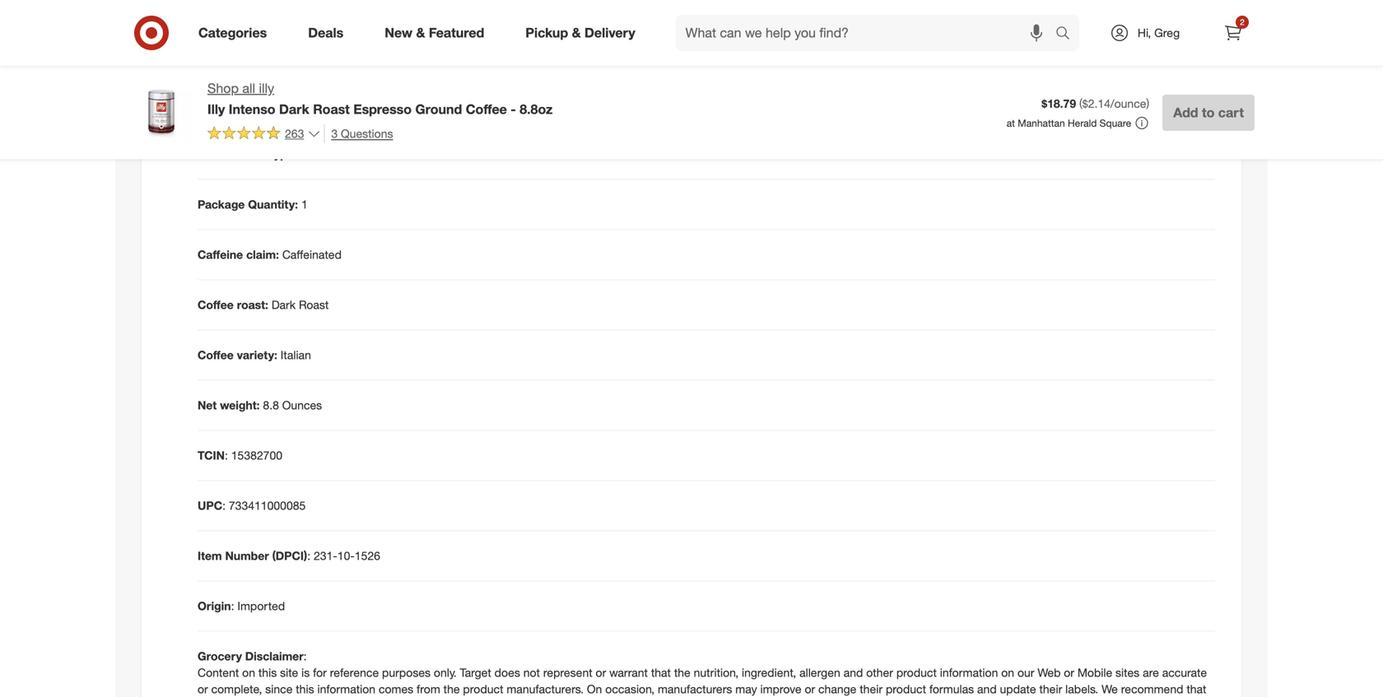 Task type: describe. For each thing, give the bounding box(es) containing it.
search
[[1048, 26, 1088, 42]]

roast inside the shop all illy illy intenso dark roast espresso ground coffee - 8.8oz
[[313, 101, 350, 117]]

represent
[[543, 666, 593, 680]]

that
[[651, 666, 671, 680]]

(dpci)
[[272, 549, 307, 563]]

claim:
[[246, 247, 279, 262]]

categories link
[[184, 15, 288, 51]]

upc : 733411000085
[[198, 498, 306, 513]]

: inside grocery disclaimer : content on this site is for reference purposes only.  target does not represent or warrant that the nutrition, ingredient, allergen and other product information on our web or mobile sites are accurate or complete, since this information comes from the product manufacturers.  on occasion, manufacturers may improve or change their product formulas and update their labels.  we recommend tha
[[304, 649, 307, 664]]

origin : imported
[[198, 599, 285, 613]]

complete,
[[211, 682, 262, 696]]

or down 'allergen'
[[805, 682, 815, 696]]

ingredient,
[[742, 666, 796, 680]]

(
[[1080, 96, 1083, 111]]

coffee variety: italian
[[198, 348, 311, 362]]

coffee inside the shop all illy illy intenso dark roast espresso ground coffee - 8.8oz
[[466, 101, 507, 117]]

3
[[331, 126, 338, 141]]

upc
[[198, 498, 222, 513]]

& for pickup
[[572, 25, 581, 41]]

mobile
[[1078, 666, 1113, 680]]

we
[[1102, 682, 1118, 696]]

change
[[819, 682, 857, 696]]

reference
[[330, 666, 379, 680]]

package quantity: 1
[[198, 197, 308, 212]]

pickup & delivery
[[526, 25, 635, 41]]

1526
[[355, 549, 380, 563]]

caffeine claim: caffeinated
[[198, 247, 342, 262]]

espresso
[[353, 101, 412, 117]]

pickup
[[526, 25, 568, 41]]

add to cart
[[1174, 104, 1244, 121]]

is
[[301, 666, 310, 680]]

grocery disclaimer : content on this site is for reference purposes only.  target does not represent or warrant that the nutrition, ingredient, allergen and other product information on our web or mobile sites are accurate or complete, since this information comes from the product manufacturers.  on occasion, manufacturers may improve or change their product formulas and update their labels.  we recommend tha
[[198, 649, 1207, 697]]

15382700
[[231, 448, 282, 463]]

231-
[[314, 549, 337, 563]]

coffee for coffee variety: italian
[[198, 348, 234, 362]]

1
[[301, 197, 308, 212]]

$2.14
[[1083, 96, 1111, 111]]

nutrition,
[[694, 666, 739, 680]]

net
[[198, 398, 217, 412]]

1 on from the left
[[242, 666, 255, 680]]

2 link
[[1215, 15, 1252, 51]]

coffee bean type: arabica beans
[[198, 147, 375, 161]]

variety:
[[237, 348, 277, 362]]

disclaimer
[[245, 649, 304, 664]]

dietary
[[198, 97, 238, 111]]

delivery
[[585, 25, 635, 41]]

1 horizontal spatial and
[[977, 682, 997, 696]]

$18.79
[[1042, 96, 1076, 111]]

type:
[[268, 147, 297, 161]]

at
[[1007, 117, 1015, 129]]

2 their from the left
[[1040, 682, 1063, 696]]

1 horizontal spatial the
[[674, 666, 691, 680]]

does
[[495, 666, 520, 680]]

or down content on the bottom left of page
[[198, 682, 208, 696]]

at manhattan herald square
[[1007, 117, 1132, 129]]

roast:
[[237, 298, 268, 312]]

3 questions link
[[324, 124, 393, 143]]

coffee for coffee bean type: arabica beans
[[198, 147, 234, 161]]

to
[[1202, 104, 1215, 121]]

kosher
[[282, 97, 318, 111]]

tcin : 15382700
[[198, 448, 282, 463]]

sites
[[1116, 666, 1140, 680]]

tcin
[[198, 448, 225, 463]]

0 horizontal spatial and
[[844, 666, 863, 680]]

coffee for coffee roast: dark roast
[[198, 298, 234, 312]]

illy
[[259, 80, 274, 96]]

number
[[225, 549, 269, 563]]

site
[[280, 666, 298, 680]]

or up on
[[596, 666, 606, 680]]

coffee roast: dark roast
[[198, 298, 329, 312]]

illy
[[208, 101, 225, 117]]

/ounce
[[1111, 96, 1147, 111]]

add to cart button
[[1163, 95, 1255, 131]]

cart
[[1219, 104, 1244, 121]]

or right web
[[1064, 666, 1075, 680]]

only.
[[434, 666, 457, 680]]

ground
[[415, 101, 462, 117]]

herald
[[1068, 117, 1097, 129]]

1 vertical spatial roast
[[299, 298, 329, 312]]

263 link
[[208, 124, 321, 144]]

8.8oz
[[520, 101, 553, 117]]



Task type: locate. For each thing, give the bounding box(es) containing it.
product right other
[[897, 666, 937, 680]]

this down is
[[296, 682, 314, 696]]

1 horizontal spatial this
[[296, 682, 314, 696]]

: up is
[[304, 649, 307, 664]]

italian
[[281, 348, 311, 362]]

coffee left "variety:"
[[198, 348, 234, 362]]

& for new
[[416, 25, 425, 41]]

0 horizontal spatial the
[[444, 682, 460, 696]]

hi,
[[1138, 26, 1151, 40]]

0 horizontal spatial this
[[258, 666, 277, 680]]

& right new
[[416, 25, 425, 41]]

0 horizontal spatial information
[[317, 682, 376, 696]]

on left the "our"
[[1002, 666, 1015, 680]]

greg
[[1155, 26, 1180, 40]]

-
[[511, 101, 516, 117]]

the down the only.
[[444, 682, 460, 696]]

other
[[866, 666, 893, 680]]

coffee left bean at the top
[[198, 147, 234, 161]]

0 vertical spatial information
[[940, 666, 998, 680]]

the
[[674, 666, 691, 680], [444, 682, 460, 696]]

roast up "3"
[[313, 101, 350, 117]]

hi, greg
[[1138, 26, 1180, 40]]

new & featured
[[385, 25, 484, 41]]

: left 733411000085
[[222, 498, 226, 513]]

What can we help you find? suggestions appear below search field
[[676, 15, 1060, 51]]

:
[[225, 448, 228, 463], [222, 498, 226, 513], [307, 549, 311, 563], [231, 599, 234, 613], [304, 649, 307, 664]]

for
[[313, 666, 327, 680]]

comes
[[379, 682, 414, 696]]

: left 'imported'
[[231, 599, 234, 613]]

and left the update
[[977, 682, 997, 696]]

formulas
[[930, 682, 974, 696]]

and
[[844, 666, 863, 680], [977, 682, 997, 696]]

package
[[198, 197, 245, 212]]

occasion,
[[605, 682, 655, 696]]

shop
[[208, 80, 239, 96]]

caffeine
[[198, 247, 243, 262]]

1 vertical spatial information
[[317, 682, 376, 696]]

0 horizontal spatial &
[[416, 25, 425, 41]]

add
[[1174, 104, 1199, 121]]

or
[[596, 666, 606, 680], [1064, 666, 1075, 680], [198, 682, 208, 696], [805, 682, 815, 696]]

update
[[1000, 682, 1036, 696]]

dark inside the shop all illy illy intenso dark roast espresso ground coffee - 8.8oz
[[279, 101, 309, 117]]

web
[[1038, 666, 1061, 680]]

this down disclaimer
[[258, 666, 277, 680]]

dark right the roast:
[[272, 298, 296, 312]]

new
[[385, 25, 413, 41]]

product
[[897, 666, 937, 680], [463, 682, 504, 696], [886, 682, 926, 696]]

arabica
[[301, 147, 340, 161]]

deals link
[[294, 15, 364, 51]]

shop all illy illy intenso dark roast espresso ground coffee - 8.8oz
[[208, 80, 553, 117]]

information up the formulas
[[940, 666, 998, 680]]

are
[[1143, 666, 1159, 680]]

: for imported
[[231, 599, 234, 613]]

0 vertical spatial and
[[844, 666, 863, 680]]

search button
[[1048, 15, 1088, 54]]

$18.79 ( $2.14 /ounce )
[[1042, 96, 1150, 111]]

information down reference
[[317, 682, 376, 696]]

1 their from the left
[[860, 682, 883, 696]]

and up change
[[844, 666, 863, 680]]

weight:
[[220, 398, 260, 412]]

coffee left -
[[466, 101, 507, 117]]

1 horizontal spatial information
[[940, 666, 998, 680]]

1 horizontal spatial on
[[1002, 666, 1015, 680]]

all
[[242, 80, 255, 96]]

information
[[940, 666, 998, 680], [317, 682, 376, 696]]

deals
[[308, 25, 344, 41]]

item
[[198, 549, 222, 563]]

1 vertical spatial the
[[444, 682, 460, 696]]

the up manufacturers
[[674, 666, 691, 680]]

manufacturers
[[658, 682, 732, 696]]

1 & from the left
[[416, 25, 425, 41]]

origin
[[198, 599, 231, 613]]

: left 231-
[[307, 549, 311, 563]]

their
[[860, 682, 883, 696], [1040, 682, 1063, 696]]

square
[[1100, 117, 1132, 129]]

: for 15382700
[[225, 448, 228, 463]]

0 vertical spatial dark
[[279, 101, 309, 117]]

target
[[460, 666, 491, 680]]

from
[[417, 682, 440, 696]]

coffee
[[466, 101, 507, 117], [198, 147, 234, 161], [198, 298, 234, 312], [198, 348, 234, 362]]

0 vertical spatial the
[[674, 666, 691, 680]]

dark up the 263 at the left top
[[279, 101, 309, 117]]

product down other
[[886, 682, 926, 696]]

1 vertical spatial and
[[977, 682, 997, 696]]

: for 733411000085
[[222, 498, 226, 513]]

pickup & delivery link
[[512, 15, 656, 51]]

roast down the caffeinated
[[299, 298, 329, 312]]

1 horizontal spatial their
[[1040, 682, 1063, 696]]

their down web
[[1040, 682, 1063, 696]]

bean
[[237, 147, 265, 161]]

labels.
[[1066, 682, 1099, 696]]

accurate
[[1163, 666, 1207, 680]]

& right pickup
[[572, 25, 581, 41]]

allergen
[[800, 666, 841, 680]]

1 vertical spatial dark
[[272, 298, 296, 312]]

quantity:
[[248, 197, 298, 212]]

intenso
[[229, 101, 276, 117]]

questions
[[341, 126, 393, 141]]

featured
[[429, 25, 484, 41]]

recommend
[[1121, 682, 1184, 696]]

product down "target"
[[463, 682, 504, 696]]

item number (dpci) : 231-10-1526
[[198, 549, 380, 563]]

categories
[[198, 25, 267, 41]]

on
[[242, 666, 255, 680], [1002, 666, 1015, 680]]

this
[[258, 666, 277, 680], [296, 682, 314, 696]]

imported
[[237, 599, 285, 613]]

)
[[1147, 96, 1150, 111]]

263
[[285, 126, 304, 141]]

our
[[1018, 666, 1035, 680]]

coffee left the roast:
[[198, 298, 234, 312]]

on up complete, on the bottom of page
[[242, 666, 255, 680]]

: left 15382700
[[225, 448, 228, 463]]

image of illy intenso dark roast espresso ground coffee - 8.8oz image
[[128, 79, 194, 145]]

10-
[[337, 549, 355, 563]]

purposes
[[382, 666, 431, 680]]

2 & from the left
[[572, 25, 581, 41]]

733411000085
[[229, 498, 306, 513]]

not
[[524, 666, 540, 680]]

0 horizontal spatial their
[[860, 682, 883, 696]]

net weight: 8.8 ounces
[[198, 398, 322, 412]]

2 on from the left
[[1002, 666, 1015, 680]]

8.8
[[263, 398, 279, 412]]

2
[[1240, 17, 1245, 27]]

1 vertical spatial this
[[296, 682, 314, 696]]

needs:
[[241, 97, 279, 111]]

0 horizontal spatial on
[[242, 666, 255, 680]]

0 vertical spatial this
[[258, 666, 277, 680]]

content
[[198, 666, 239, 680]]

since
[[265, 682, 293, 696]]

grocery
[[198, 649, 242, 664]]

may
[[736, 682, 757, 696]]

1 horizontal spatial &
[[572, 25, 581, 41]]

0 vertical spatial roast
[[313, 101, 350, 117]]

improve
[[760, 682, 802, 696]]

their down other
[[860, 682, 883, 696]]



Task type: vqa. For each thing, say whether or not it's contained in the screenshot.


